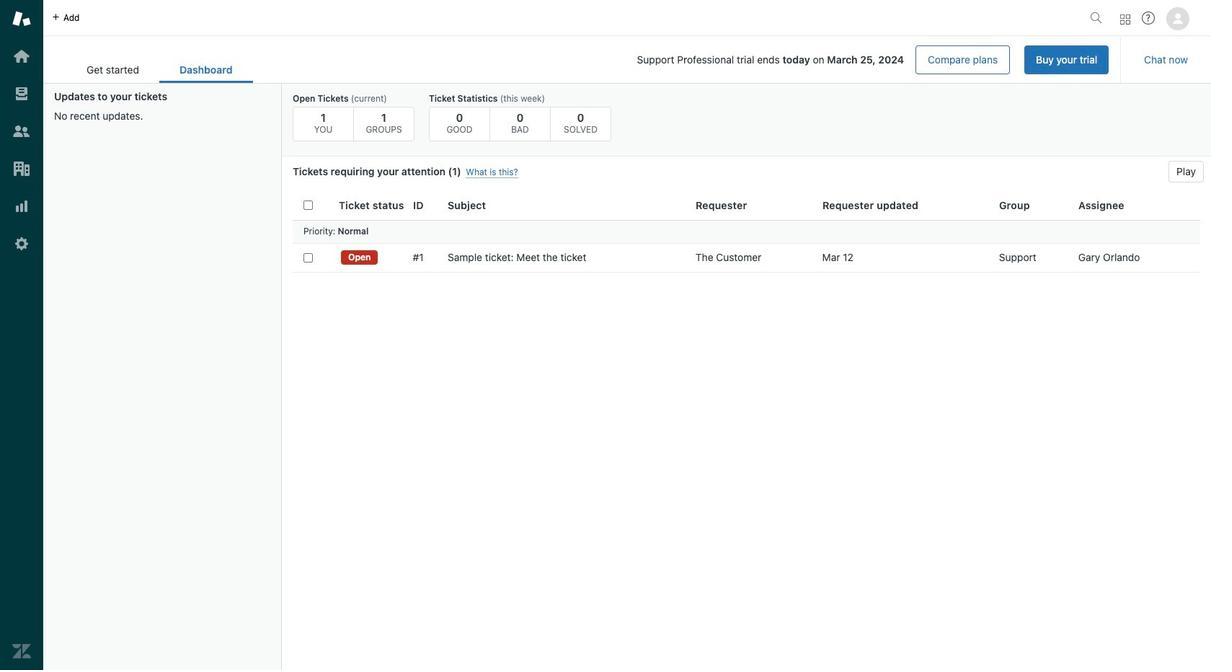 Task type: locate. For each thing, give the bounding box(es) containing it.
None checkbox
[[304, 253, 313, 262]]

zendesk image
[[12, 642, 31, 661]]

reporting image
[[12, 197, 31, 216]]

Select All Tickets checkbox
[[304, 201, 313, 210]]

tab list
[[66, 56, 253, 83]]

tab
[[66, 56, 159, 83]]

organizations image
[[12, 159, 31, 178]]

zendesk support image
[[12, 9, 31, 28]]

admin image
[[12, 234, 31, 253]]

grid
[[282, 191, 1212, 670]]

get help image
[[1142, 12, 1155, 25]]

get started image
[[12, 47, 31, 66]]



Task type: describe. For each thing, give the bounding box(es) containing it.
March 25, 2024 text field
[[828, 53, 904, 66]]

customers image
[[12, 122, 31, 141]]

views image
[[12, 84, 31, 103]]

main element
[[0, 0, 43, 670]]

zendesk products image
[[1121, 14, 1131, 24]]



Task type: vqa. For each thing, say whether or not it's contained in the screenshot.
3rd the Email field from the bottom
no



